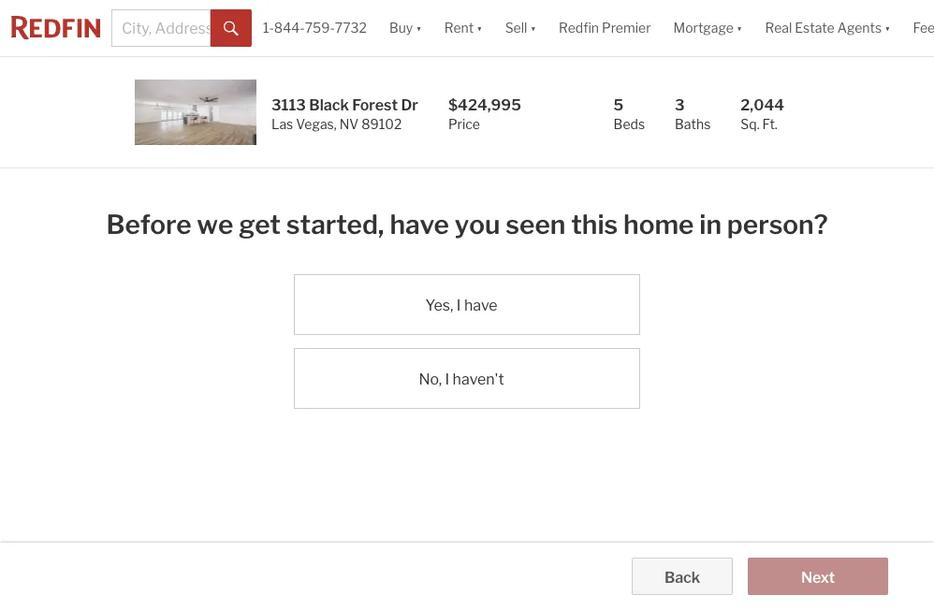 Task type: locate. For each thing, give the bounding box(es) containing it.
sell ▾ button
[[505, 0, 537, 56]]

black
[[309, 96, 349, 114]]

redfin premier button
[[548, 0, 663, 56]]

dr
[[401, 96, 419, 114]]

sell
[[505, 20, 528, 36]]

0 horizontal spatial i
[[445, 370, 450, 389]]

forest
[[352, 96, 398, 114]]

i
[[457, 296, 461, 315], [445, 370, 450, 389]]

0 vertical spatial i
[[457, 296, 461, 315]]

baths
[[675, 116, 711, 132]]

2 ▾ from the left
[[477, 20, 483, 36]]

beds
[[614, 116, 645, 132]]

buy
[[390, 20, 413, 36]]

89102
[[362, 116, 402, 132]]

▾ for buy ▾
[[416, 20, 422, 36]]

started,
[[286, 209, 385, 241]]

1 vertical spatial have
[[465, 296, 498, 315]]

before we get started, have you seen this home in person?
[[106, 209, 829, 241]]

844-
[[274, 20, 305, 36]]

5
[[614, 96, 624, 114]]

real
[[766, 20, 793, 36]]

buy ▾
[[390, 20, 422, 36]]

▾ right "buy"
[[416, 20, 422, 36]]

5 beds
[[614, 96, 645, 132]]

fee
[[914, 20, 935, 36]]

las
[[272, 116, 293, 132]]

▾ right mortgage
[[737, 20, 743, 36]]

4 ▾ from the left
[[737, 20, 743, 36]]

nv
[[340, 116, 359, 132]]

agents
[[838, 20, 882, 36]]

3113
[[272, 96, 306, 114]]

buy ▾ button
[[390, 0, 422, 56]]

rent
[[445, 20, 474, 36]]

3 baths
[[675, 96, 711, 132]]

ft.
[[763, 116, 778, 132]]

have right yes, at the left of the page
[[465, 296, 498, 315]]

sq.
[[741, 116, 760, 132]]

haven't
[[453, 370, 505, 389]]

1 ▾ from the left
[[416, 20, 422, 36]]

mortgage ▾ button
[[674, 0, 743, 56]]

have
[[390, 209, 450, 241], [465, 296, 498, 315]]

before
[[106, 209, 192, 241]]

1 horizontal spatial have
[[465, 296, 498, 315]]

▾ right agents
[[885, 20, 891, 36]]

i for have
[[457, 296, 461, 315]]

,
[[334, 116, 337, 132]]

2,044
[[741, 96, 785, 114]]

buy ▾ button
[[378, 0, 433, 56]]

next button
[[748, 558, 889, 596]]

▾
[[416, 20, 422, 36], [477, 20, 483, 36], [531, 20, 537, 36], [737, 20, 743, 36], [885, 20, 891, 36]]

have left you
[[390, 209, 450, 241]]

mortgage ▾
[[674, 20, 743, 36]]

yes, i have
[[426, 296, 498, 315]]

0 vertical spatial have
[[390, 209, 450, 241]]

3
[[675, 96, 685, 114]]

▾ right "rent"
[[477, 20, 483, 36]]

back
[[665, 569, 701, 587]]

vegas
[[296, 116, 334, 132]]

yes,
[[426, 296, 454, 315]]

next
[[802, 569, 836, 587]]

3 ▾ from the left
[[531, 20, 537, 36]]

real estate agents ▾
[[766, 20, 891, 36]]

i right no,
[[445, 370, 450, 389]]

fee button
[[903, 0, 935, 56]]

back button
[[632, 558, 733, 596]]

▾ right sell
[[531, 20, 537, 36]]

you
[[455, 209, 501, 241]]

1 vertical spatial i
[[445, 370, 450, 389]]

before we get started, have you seen this home in person?. required field. element
[[106, 199, 829, 244]]

1 horizontal spatial i
[[457, 296, 461, 315]]

i right yes, at the left of the page
[[457, 296, 461, 315]]

▾ for sell ▾
[[531, 20, 537, 36]]



Task type: vqa. For each thing, say whether or not it's contained in the screenshot.
1st (833) from the right
no



Task type: describe. For each thing, give the bounding box(es) containing it.
price
[[449, 116, 481, 132]]

1-
[[263, 20, 274, 36]]

sell ▾ button
[[494, 0, 548, 56]]

1-844-759-7732 link
[[263, 20, 367, 36]]

7732
[[335, 20, 367, 36]]

rent ▾ button
[[445, 0, 483, 56]]

i for haven't
[[445, 370, 450, 389]]

this
[[572, 209, 618, 241]]

redfin premier
[[559, 20, 652, 36]]

home
[[624, 209, 694, 241]]

$424,995
[[449, 96, 522, 114]]

estate
[[796, 20, 835, 36]]

5 ▾ from the left
[[885, 20, 891, 36]]

rent ▾
[[445, 20, 483, 36]]

seen
[[506, 209, 566, 241]]

person?
[[728, 209, 829, 241]]

City, Address, School, Agent, ZIP search field
[[111, 9, 211, 47]]

no, i haven't
[[419, 370, 505, 389]]

1-844-759-7732
[[263, 20, 367, 36]]

759-
[[305, 20, 335, 36]]

real estate agents ▾ link
[[766, 0, 891, 56]]

get
[[239, 209, 281, 241]]

submit search image
[[224, 21, 239, 36]]

3113 black forest dr las vegas , nv 89102
[[272, 96, 419, 132]]

redfin
[[559, 20, 600, 36]]

we
[[197, 209, 234, 241]]

▾ for rent ▾
[[477, 20, 483, 36]]

real estate agents ▾ button
[[754, 0, 903, 56]]

0 horizontal spatial have
[[390, 209, 450, 241]]

rent ▾ button
[[433, 0, 494, 56]]

mortgage
[[674, 20, 734, 36]]

mortgage ▾ button
[[663, 0, 754, 56]]

no,
[[419, 370, 442, 389]]

▾ for mortgage ▾
[[737, 20, 743, 36]]

premier
[[602, 20, 652, 36]]

$424,995 price
[[449, 96, 522, 132]]

sell ▾
[[505, 20, 537, 36]]

in
[[700, 209, 722, 241]]

2,044 sq. ft.
[[741, 96, 785, 132]]



